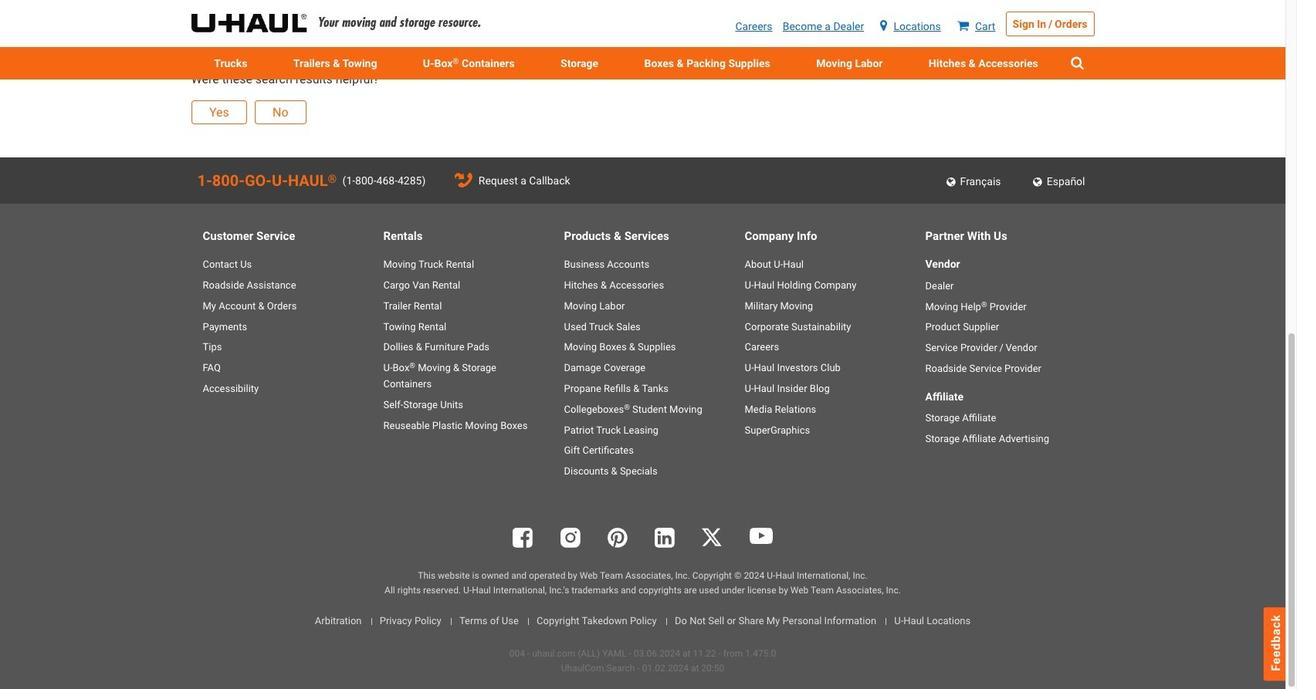 Task type: describe. For each thing, give the bounding box(es) containing it.
1 menu item from the left
[[191, 47, 270, 80]]

5 menu item from the left
[[793, 47, 906, 80]]

facebook icon image
[[513, 528, 533, 548]]

x icon image
[[702, 528, 722, 547]]

pinterest icon image
[[608, 528, 628, 548]]

instagram icon image
[[560, 528, 580, 548]]

visit us on linkedin (opens in new window) image
[[655, 528, 675, 548]]

4 menu item from the left
[[621, 47, 793, 80]]

2 menu item from the left
[[270, 47, 400, 80]]



Task type: locate. For each thing, give the bounding box(es) containing it.
menu
[[191, 47, 1094, 80]]

menu item
[[191, 47, 270, 80], [270, 47, 400, 80], [538, 47, 621, 80], [621, 47, 793, 80], [793, 47, 906, 80], [906, 47, 1061, 80]]

navigation
[[191, 0, 940, 16]]

6 menu item from the left
[[906, 47, 1061, 80]]

banner
[[0, 0, 1286, 80]]

youtube icon image
[[749, 528, 773, 544]]

footer
[[0, 158, 1286, 677]]

3 menu item from the left
[[538, 47, 621, 80]]



Task type: vqa. For each thing, say whether or not it's contained in the screenshot.
"U-Haul Truck Towing A Trailer On A Coastal Road" image
no



